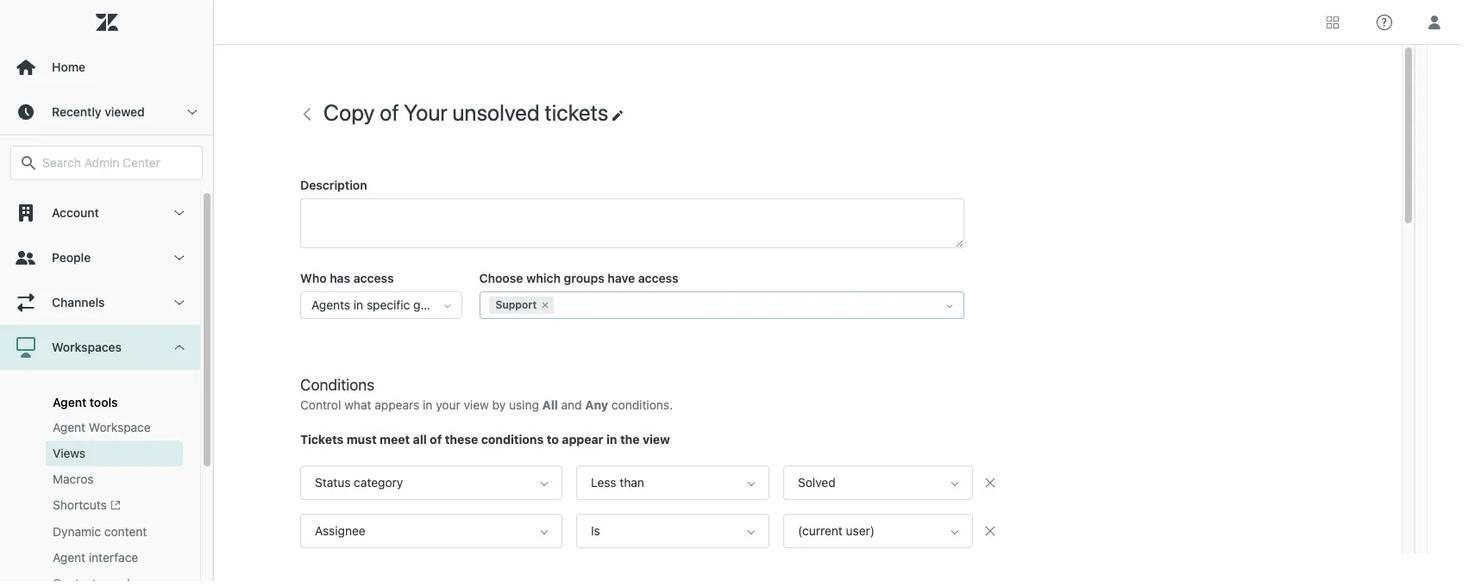 Task type: locate. For each thing, give the bounding box(es) containing it.
None search field
[[2, 146, 211, 180]]

context panel element
[[53, 576, 130, 581]]

recently viewed
[[52, 104, 145, 119]]

agent tools element
[[53, 395, 118, 410]]

Search Admin Center field
[[42, 155, 192, 171]]

1 agent from the top
[[53, 395, 86, 410]]

tree item containing workspaces
[[0, 325, 200, 581]]

account button
[[0, 191, 200, 236]]

channels
[[52, 295, 105, 310]]

macros element
[[53, 471, 94, 488]]

1 vertical spatial agent
[[53, 420, 85, 435]]

dynamic content link
[[46, 520, 183, 545]]

3 agent from the top
[[53, 551, 85, 565]]

dynamic content
[[53, 525, 147, 539]]

home button
[[0, 45, 213, 90]]

2 agent from the top
[[53, 420, 85, 435]]

0 vertical spatial agent
[[53, 395, 86, 410]]

agent for agent workspace
[[53, 420, 85, 435]]

tree
[[0, 191, 213, 581]]

agent
[[53, 395, 86, 410], [53, 420, 85, 435], [53, 551, 85, 565]]

recently
[[52, 104, 101, 119]]

workspace
[[89, 420, 151, 435]]

shortcuts element
[[53, 497, 120, 515]]

workspaces button
[[0, 325, 200, 370]]

people
[[52, 250, 91, 265]]

agent left tools
[[53, 395, 86, 410]]

tree containing account
[[0, 191, 213, 581]]

agent tools
[[53, 395, 118, 410]]

agent for agent interface
[[53, 551, 85, 565]]

tree inside the 'primary' element
[[0, 191, 213, 581]]

user menu image
[[1423, 11, 1446, 33]]

home
[[52, 60, 85, 74]]

tree item
[[0, 325, 200, 581]]

workspaces
[[52, 340, 122, 355]]

agent down dynamic
[[53, 551, 85, 565]]

views
[[53, 446, 85, 461]]

2 vertical spatial agent
[[53, 551, 85, 565]]

agent for agent tools
[[53, 395, 86, 410]]

channels button
[[0, 280, 200, 325]]

agent up views
[[53, 420, 85, 435]]

recently viewed button
[[0, 90, 213, 135]]

dynamic content element
[[53, 524, 147, 541]]



Task type: vqa. For each thing, say whether or not it's contained in the screenshot.
Okeydokes,
no



Task type: describe. For each thing, give the bounding box(es) containing it.
account
[[52, 205, 99, 220]]

people button
[[0, 236, 200, 280]]

macros
[[53, 472, 94, 487]]

none search field inside the 'primary' element
[[2, 146, 211, 180]]

tree item inside the 'primary' element
[[0, 325, 200, 581]]

agent interface element
[[53, 550, 138, 567]]

agent interface
[[53, 551, 138, 565]]

zendesk products image
[[1327, 16, 1339, 28]]

agent interface link
[[46, 545, 183, 571]]

views link
[[46, 441, 183, 467]]

viewed
[[105, 104, 145, 119]]

help image
[[1377, 14, 1392, 30]]

agent workspace
[[53, 420, 151, 435]]

views element
[[53, 445, 85, 462]]

macros link
[[46, 467, 183, 493]]

workspaces group
[[0, 370, 200, 581]]

tools
[[90, 395, 118, 410]]

interface
[[89, 551, 138, 565]]

shortcuts
[[53, 498, 107, 512]]

dynamic
[[53, 525, 101, 539]]

agent workspace element
[[53, 419, 151, 437]]

shortcuts link
[[46, 493, 183, 520]]

content
[[104, 525, 147, 539]]

primary element
[[0, 0, 214, 581]]

agent workspace link
[[46, 415, 183, 441]]



